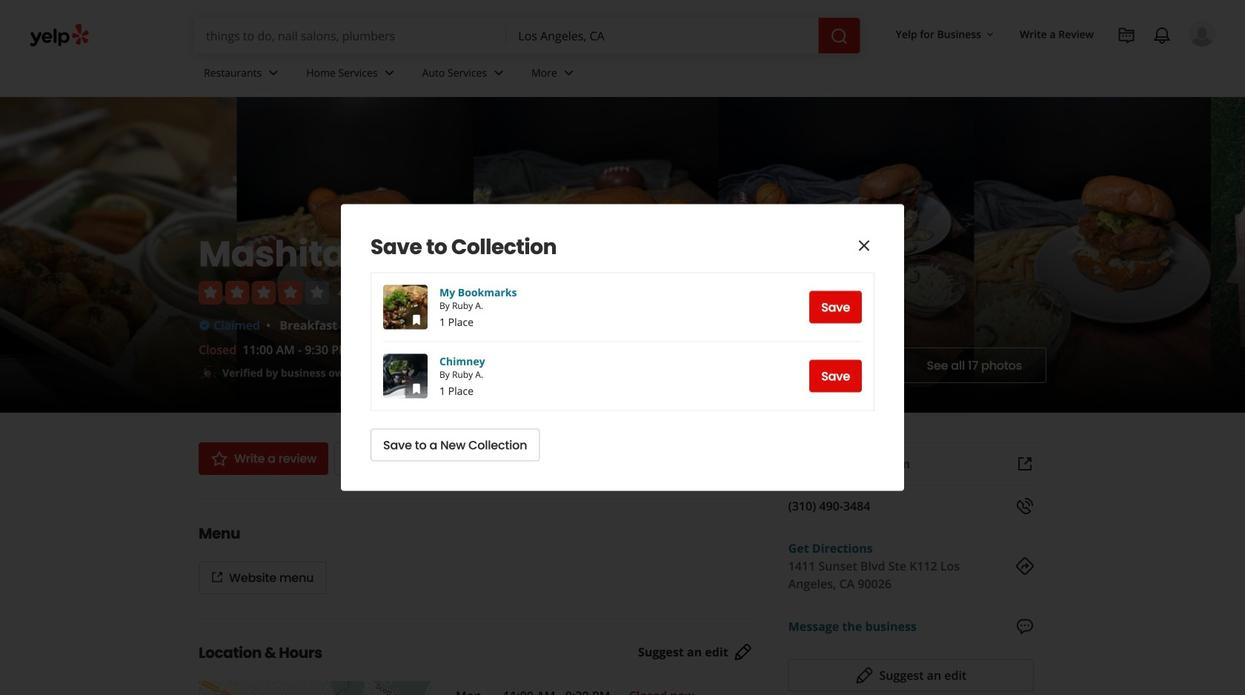 Task type: locate. For each thing, give the bounding box(es) containing it.
16 chevron down v2 image
[[984, 29, 996, 41]]

4.2 star rating image
[[199, 281, 329, 305]]

3 24 chevron down v2 image from the left
[[490, 64, 508, 82]]

1 horizontal spatial photo of mashita club - los angeles, ca, us. image
[[1211, 97, 1245, 413]]

0 vertical spatial 16 save v2 image
[[411, 314, 423, 326]]

2 24 chevron down v2 image from the left
[[381, 64, 398, 82]]

dialog
[[0, 0, 1245, 695]]

24 pencil v2 image
[[734, 644, 752, 661]]

16 save v2 image
[[411, 314, 423, 326], [411, 383, 423, 395]]

business phone number image
[[1016, 497, 1034, 515], [1016, 497, 1034, 515]]

24 chevron down v2 image
[[265, 64, 283, 82], [381, 64, 398, 82], [490, 64, 508, 82], [560, 64, 578, 82]]

2 16 save v2 image from the top
[[411, 383, 423, 395]]

4 24 chevron down v2 image from the left
[[560, 64, 578, 82]]

1 24 chevron down v2 image from the left
[[265, 64, 283, 82]]

region
[[371, 234, 875, 461]]

24 pencil v2 image
[[856, 667, 874, 685]]

0 horizontal spatial photo of mashita club - los angeles, ca, us. image
[[719, 97, 975, 413]]

16 external link v2 image
[[211, 572, 223, 584]]

photo of mashita club - los angeles, ca, us. image
[[719, 97, 975, 413], [1211, 97, 1245, 413]]

1 16 save v2 image from the top
[[411, 314, 423, 326]]

directions to the business image
[[1016, 557, 1034, 575]]

menu element
[[175, 499, 752, 595]]

projects image
[[1118, 27, 1136, 44]]

photo of mashita club - los angeles, ca, us. chicken sandwich image
[[237, 97, 474, 413]]

business website image
[[1016, 455, 1034, 473]]

None search field
[[194, 18, 860, 53]]

1 vertical spatial 16 save v2 image
[[411, 383, 423, 395]]

message the business image
[[1016, 618, 1034, 636], [1016, 618, 1034, 636]]

24 star v2 image
[[211, 450, 228, 468]]

location & hours element
[[175, 618, 776, 695]]

business categories element
[[192, 53, 1216, 96]]

directions to the business image
[[1016, 557, 1034, 575]]



Task type: vqa. For each thing, say whether or not it's contained in the screenshot.
Milano Nail Spa Atx icon
no



Task type: describe. For each thing, give the bounding box(es) containing it.
24 share v2 image
[[463, 450, 481, 468]]

photo of mashita club - los angeles, ca, us. sunset blvd roll with salmon sashimi and miso soup image
[[0, 97, 237, 413]]

user actions element
[[884, 19, 1237, 110]]

16 claim filled v2 image
[[199, 320, 211, 331]]

notifications image
[[1154, 27, 1171, 44]]

2 photo of mashita club - los angeles, ca, us. image from the left
[[1211, 97, 1245, 413]]

business website image
[[1016, 455, 1034, 473]]

search image
[[831, 27, 849, 45]]

photo of mashita club - los angeles, ca, us. hot chicken sandwich image
[[474, 97, 719, 413]]

1 photo of mashita club - los angeles, ca, us. image from the left
[[719, 97, 975, 413]]

photo of mashita club - los angeles, ca, us. spicy chicken sandwich image
[[975, 97, 1211, 413]]

close image
[[855, 237, 873, 255]]

map image
[[199, 681, 432, 695]]



